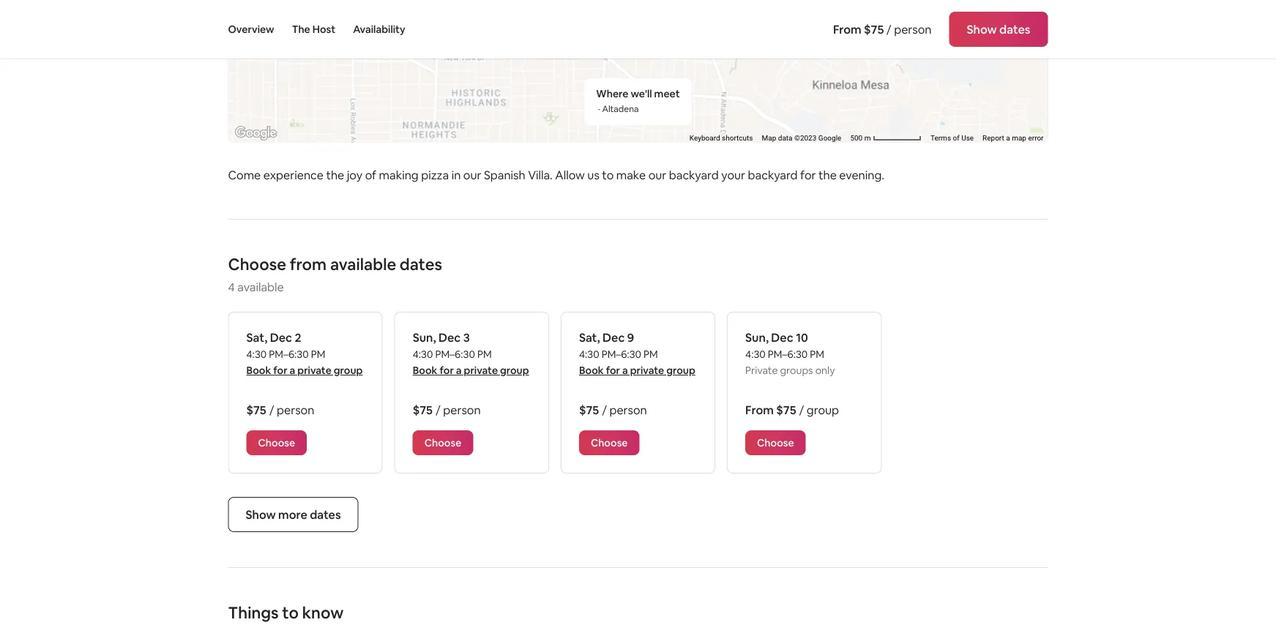 Task type: locate. For each thing, give the bounding box(es) containing it.
2 horizontal spatial book
[[579, 364, 604, 377]]

backyard down map on the right top of page
[[748, 167, 798, 182]]

private inside sat, dec 2 4:30 pm–6:30 pm book for a private group
[[298, 364, 332, 377]]

500 m
[[851, 134, 873, 143]]

2 sat, from the left
[[579, 330, 600, 345]]

group inside sun, dec 3 4:30 pm–6:30 pm book for a private group
[[500, 364, 529, 377]]

$75 / person down sat, dec 2 4:30 pm–6:30 pm book for a private group
[[246, 402, 314, 417]]

0 horizontal spatial sun,
[[413, 330, 436, 345]]

backyard
[[669, 167, 719, 182], [748, 167, 798, 182]]

dec
[[270, 330, 292, 345], [439, 330, 461, 345], [603, 330, 625, 345], [771, 330, 794, 345]]

choose
[[228, 254, 286, 275]]

3 pm from the left
[[644, 348, 658, 361]]

private inside sun, dec 3 4:30 pm–6:30 pm book for a private group
[[464, 364, 498, 377]]

book inside sat, dec 9 4:30 pm–6:30 pm book for a private group
[[579, 364, 604, 377]]

map region
[[120, 0, 1058, 229]]

1 vertical spatial from
[[746, 402, 774, 417]]

0 horizontal spatial book for a private group link
[[246, 364, 363, 377]]

/ for sat, dec 2
[[269, 402, 274, 417]]

0 vertical spatial to
[[602, 167, 614, 182]]

spanish
[[484, 167, 526, 182]]

1 vertical spatial to
[[282, 602, 299, 623]]

available down choose
[[238, 279, 284, 294]]

2 book from the left
[[413, 364, 438, 377]]

only
[[816, 364, 835, 377]]

3 book from the left
[[579, 364, 604, 377]]

we'll
[[631, 87, 652, 100]]

available
[[330, 254, 396, 275], [238, 279, 284, 294]]

evening.
[[840, 167, 885, 182]]

pm inside sun, dec 3 4:30 pm–6:30 pm book for a private group
[[477, 348, 492, 361]]

book inside sat, dec 2 4:30 pm–6:30 pm book for a private group
[[246, 364, 271, 377]]

dec for 10
[[771, 330, 794, 345]]

private down 9
[[630, 364, 664, 377]]

3 book for a private group link from the left
[[579, 364, 696, 377]]

a inside sat, dec 9 4:30 pm–6:30 pm book for a private group
[[623, 364, 628, 377]]

overview
[[228, 23, 274, 36]]

group inside sat, dec 2 4:30 pm–6:30 pm book for a private group
[[334, 364, 363, 377]]

3 dec from the left
[[603, 330, 625, 345]]

$75
[[864, 22, 884, 37], [246, 402, 266, 417], [413, 402, 433, 417], [579, 402, 599, 417], [777, 402, 797, 417]]

/
[[887, 22, 892, 37], [269, 402, 274, 417], [436, 402, 441, 417], [602, 402, 607, 417], [799, 402, 804, 417]]

3 private from the left
[[630, 364, 664, 377]]

4:30 inside sun, dec 3 4:30 pm–6:30 pm book for a private group
[[413, 348, 433, 361]]

book for a private group link for 3
[[413, 364, 529, 377]]

0 vertical spatial available
[[330, 254, 396, 275]]

1 4:30 from the left
[[246, 348, 267, 361]]

of
[[953, 134, 960, 143], [365, 167, 377, 182]]

for inside sat, dec 9 4:30 pm–6:30 pm book for a private group
[[606, 364, 620, 377]]

1 horizontal spatial our
[[649, 167, 667, 182]]

of left use
[[953, 134, 960, 143]]

m
[[865, 134, 871, 143]]

dec left 2
[[270, 330, 292, 345]]

the
[[292, 23, 310, 36]]

things
[[228, 602, 279, 623]]

backyard down keyboard
[[669, 167, 719, 182]]

1 horizontal spatial of
[[953, 134, 960, 143]]

1 vertical spatial dates
[[400, 254, 442, 275]]

1 book from the left
[[246, 364, 271, 377]]

pm inside sun, dec 10 4:30 pm–6:30 pm private groups only
[[810, 348, 825, 361]]

2 sun, from the left
[[746, 330, 769, 345]]

dec inside sat, dec 2 4:30 pm–6:30 pm book for a private group
[[270, 330, 292, 345]]

pm
[[311, 348, 325, 361], [477, 348, 492, 361], [644, 348, 658, 361], [810, 348, 825, 361]]

our
[[464, 167, 482, 182], [649, 167, 667, 182]]

pm–6:30 inside sun, dec 10 4:30 pm–6:30 pm private groups only
[[768, 348, 808, 361]]

pm–6:30 up groups
[[768, 348, 808, 361]]

0 horizontal spatial show
[[246, 507, 276, 522]]

show more dates
[[246, 507, 341, 522]]

1 vertical spatial show
[[246, 507, 276, 522]]

book
[[246, 364, 271, 377], [413, 364, 438, 377], [579, 364, 604, 377]]

4:30 for sun, dec 10
[[746, 348, 766, 361]]

0 horizontal spatial of
[[365, 167, 377, 182]]

group
[[334, 364, 363, 377], [500, 364, 529, 377], [667, 364, 696, 377], [807, 402, 839, 417]]

available right from
[[330, 254, 396, 275]]

private
[[298, 364, 332, 377], [464, 364, 498, 377], [630, 364, 664, 377]]

private down 3 on the bottom left of the page
[[464, 364, 498, 377]]

show for show dates
[[967, 22, 997, 37]]

private inside sat, dec 9 4:30 pm–6:30 pm book for a private group
[[630, 364, 664, 377]]

0 horizontal spatial from
[[746, 402, 774, 417]]

2 our from the left
[[649, 167, 667, 182]]

experience
[[263, 167, 324, 182]]

1 horizontal spatial sat,
[[579, 330, 600, 345]]

pm–6:30 down 2
[[269, 348, 309, 361]]

make
[[617, 167, 646, 182]]

pm–6:30 inside sat, dec 2 4:30 pm–6:30 pm book for a private group
[[269, 348, 309, 361]]

dates
[[1000, 22, 1031, 37], [400, 254, 442, 275], [310, 507, 341, 522]]

for for sat, dec 9
[[606, 364, 620, 377]]

pm–6:30 for 10
[[768, 348, 808, 361]]

sun, up private
[[746, 330, 769, 345]]

2 horizontal spatial $75 / person
[[579, 402, 647, 417]]

1 horizontal spatial backyard
[[748, 167, 798, 182]]

sat, for sat, dec 2
[[246, 330, 268, 345]]

2 horizontal spatial private
[[630, 364, 664, 377]]

book for a private group link
[[246, 364, 363, 377], [413, 364, 529, 377], [579, 364, 696, 377]]

allow
[[555, 167, 585, 182]]

1 pm–6:30 from the left
[[269, 348, 309, 361]]

for
[[801, 167, 816, 182], [273, 364, 288, 377], [440, 364, 454, 377], [606, 364, 620, 377]]

book for sat, dec 2
[[246, 364, 271, 377]]

1 sun, from the left
[[413, 330, 436, 345]]

private
[[746, 364, 778, 377]]

person
[[894, 22, 932, 37], [277, 402, 314, 417], [443, 402, 481, 417], [610, 402, 647, 417]]

the
[[326, 167, 344, 182], [819, 167, 837, 182]]

0 vertical spatial from
[[833, 22, 862, 37]]

a
[[1007, 134, 1011, 143], [290, 364, 295, 377], [456, 364, 462, 377], [623, 364, 628, 377]]

book for a private group link for 2
[[246, 364, 363, 377]]

sun, inside sun, dec 3 4:30 pm–6:30 pm book for a private group
[[413, 330, 436, 345]]

0 horizontal spatial backyard
[[669, 167, 719, 182]]

from $75 / person
[[833, 22, 932, 37]]

the left the joy
[[326, 167, 344, 182]]

pm inside sat, dec 9 4:30 pm–6:30 pm book for a private group
[[644, 348, 658, 361]]

sun, for sun, dec 10
[[746, 330, 769, 345]]

pm for sun, dec 10
[[810, 348, 825, 361]]

pm–6:30 for 3
[[435, 348, 475, 361]]

1 book for a private group link from the left
[[246, 364, 363, 377]]

private for 9
[[630, 364, 664, 377]]

2 pm from the left
[[477, 348, 492, 361]]

$75 / person down sat, dec 9 4:30 pm–6:30 pm book for a private group on the bottom
[[579, 402, 647, 417]]

sun, left 3 on the bottom left of the page
[[413, 330, 436, 345]]

our right in
[[464, 167, 482, 182]]

pm–6:30 inside sun, dec 3 4:30 pm–6:30 pm book for a private group
[[435, 348, 475, 361]]

book for a private group link down 2
[[246, 364, 363, 377]]

of right the joy
[[365, 167, 377, 182]]

/ for sun, dec 3
[[436, 402, 441, 417]]

for inside sun, dec 3 4:30 pm–6:30 pm book for a private group
[[440, 364, 454, 377]]

report a map error
[[983, 134, 1044, 143]]

error
[[1029, 134, 1044, 143]]

1 pm from the left
[[311, 348, 325, 361]]

0 horizontal spatial sat,
[[246, 330, 268, 345]]

sun,
[[413, 330, 436, 345], [746, 330, 769, 345]]

4 4:30 from the left
[[746, 348, 766, 361]]

private down 2
[[298, 364, 332, 377]]

0 horizontal spatial our
[[464, 167, 482, 182]]

0 horizontal spatial book
[[246, 364, 271, 377]]

1 horizontal spatial from
[[833, 22, 862, 37]]

groups
[[780, 364, 813, 377]]

dec inside sat, dec 9 4:30 pm–6:30 pm book for a private group
[[603, 330, 625, 345]]

group for 9
[[667, 364, 696, 377]]

·
[[598, 103, 600, 115]]

sat, inside sat, dec 2 4:30 pm–6:30 pm book for a private group
[[246, 330, 268, 345]]

4 dec from the left
[[771, 330, 794, 345]]

from for from $75 / group
[[746, 402, 774, 417]]

the host button
[[292, 0, 336, 59]]

1 horizontal spatial available
[[330, 254, 396, 275]]

0 vertical spatial show
[[967, 22, 997, 37]]

0 horizontal spatial dates
[[310, 507, 341, 522]]

4 pm from the left
[[810, 348, 825, 361]]

pm inside sat, dec 2 4:30 pm–6:30 pm book for a private group
[[311, 348, 325, 361]]

4:30 inside sat, dec 9 4:30 pm–6:30 pm book for a private group
[[579, 348, 600, 361]]

2 book for a private group link from the left
[[413, 364, 529, 377]]

2 dec from the left
[[439, 330, 461, 345]]

1 $75 / person from the left
[[246, 402, 314, 417]]

our right make
[[649, 167, 667, 182]]

pm–6:30 inside sat, dec 9 4:30 pm–6:30 pm book for a private group
[[602, 348, 642, 361]]

book for a private group link down 9
[[579, 364, 696, 377]]

1 horizontal spatial book for a private group link
[[413, 364, 529, 377]]

$75 / person for 2
[[246, 402, 314, 417]]

4:30
[[246, 348, 267, 361], [413, 348, 433, 361], [579, 348, 600, 361], [746, 348, 766, 361]]

1 horizontal spatial dates
[[400, 254, 442, 275]]

map
[[1012, 134, 1027, 143]]

pm–6:30 down 3 on the bottom left of the page
[[435, 348, 475, 361]]

2 4:30 from the left
[[413, 348, 433, 361]]

1 horizontal spatial book
[[413, 364, 438, 377]]

book for sun, dec 3
[[413, 364, 438, 377]]

pm–6:30
[[269, 348, 309, 361], [435, 348, 475, 361], [602, 348, 642, 361], [768, 348, 808, 361]]

1 sat, from the left
[[246, 330, 268, 345]]

sat, inside sat, dec 9 4:30 pm–6:30 pm book for a private group
[[579, 330, 600, 345]]

4:30 for sun, dec 3
[[413, 348, 433, 361]]

from
[[833, 22, 862, 37], [746, 402, 774, 417]]

0 horizontal spatial the
[[326, 167, 344, 182]]

show
[[967, 22, 997, 37], [246, 507, 276, 522]]

sun, for sun, dec 3
[[413, 330, 436, 345]]

/ for sat, dec 9
[[602, 402, 607, 417]]

1 horizontal spatial show
[[967, 22, 997, 37]]

to right 'us'
[[602, 167, 614, 182]]

book inside sun, dec 3 4:30 pm–6:30 pm book for a private group
[[413, 364, 438, 377]]

sat, for sat, dec 9
[[579, 330, 600, 345]]

pm–6:30 down 9
[[602, 348, 642, 361]]

sun, inside sun, dec 10 4:30 pm–6:30 pm private groups only
[[746, 330, 769, 345]]

0 horizontal spatial $75 / person
[[246, 402, 314, 417]]

dec left 10
[[771, 330, 794, 345]]

3 $75 / person from the left
[[579, 402, 647, 417]]

$75 / person
[[246, 402, 314, 417], [413, 402, 481, 417], [579, 402, 647, 417]]

2 pm–6:30 from the left
[[435, 348, 475, 361]]

3 pm–6:30 from the left
[[602, 348, 642, 361]]

2 horizontal spatial book for a private group link
[[579, 364, 696, 377]]

1 horizontal spatial sun,
[[746, 330, 769, 345]]

host
[[313, 23, 336, 36]]

the left evening.
[[819, 167, 837, 182]]

terms
[[931, 134, 951, 143]]

pm for sat, dec 9
[[644, 348, 658, 361]]

to left know
[[282, 602, 299, 623]]

4:30 for sat, dec 9
[[579, 348, 600, 361]]

1 horizontal spatial $75 / person
[[413, 402, 481, 417]]

4:30 inside sat, dec 2 4:30 pm–6:30 pm book for a private group
[[246, 348, 267, 361]]

1 private from the left
[[298, 364, 332, 377]]

©2023
[[795, 134, 817, 143]]

a for sun, dec 3
[[456, 364, 462, 377]]

2 vertical spatial dates
[[310, 507, 341, 522]]

where we'll meet · altadena
[[596, 87, 680, 115]]

sat, left 9
[[579, 330, 600, 345]]

person for sat, dec 9
[[610, 402, 647, 417]]

2 $75 / person from the left
[[413, 402, 481, 417]]

availability
[[353, 23, 406, 36]]

a inside sun, dec 3 4:30 pm–6:30 pm book for a private group
[[456, 364, 462, 377]]

sat, dec 9 4:30 pm–6:30 pm book for a private group
[[579, 330, 696, 377]]

2 private from the left
[[464, 364, 498, 377]]

sat,
[[246, 330, 268, 345], [579, 330, 600, 345]]

0 horizontal spatial to
[[282, 602, 299, 623]]

1 horizontal spatial private
[[464, 364, 498, 377]]

know
[[302, 602, 344, 623]]

dec inside sun, dec 3 4:30 pm–6:30 pm book for a private group
[[439, 330, 461, 345]]

overview button
[[228, 0, 274, 59]]

1 dec from the left
[[270, 330, 292, 345]]

1 horizontal spatial the
[[819, 167, 837, 182]]

for inside sat, dec 2 4:30 pm–6:30 pm book for a private group
[[273, 364, 288, 377]]

sat, left 2
[[246, 330, 268, 345]]

$75 / person down sun, dec 3 4:30 pm–6:30 pm book for a private group
[[413, 402, 481, 417]]

1 vertical spatial available
[[238, 279, 284, 294]]

sat, dec 2 4:30 pm–6:30 pm book for a private group
[[246, 330, 363, 377]]

dec left 9
[[603, 330, 625, 345]]

to
[[602, 167, 614, 182], [282, 602, 299, 623]]

altadena
[[602, 103, 639, 115]]

4 pm–6:30 from the left
[[768, 348, 808, 361]]

dec inside sun, dec 10 4:30 pm–6:30 pm private groups only
[[771, 330, 794, 345]]

2 the from the left
[[819, 167, 837, 182]]

dec left 3 on the bottom left of the page
[[439, 330, 461, 345]]

group inside sat, dec 9 4:30 pm–6:30 pm book for a private group
[[667, 364, 696, 377]]

4:30 inside sun, dec 10 4:30 pm–6:30 pm private groups only
[[746, 348, 766, 361]]

from for from $75 / person
[[833, 22, 862, 37]]

2 horizontal spatial dates
[[1000, 22, 1031, 37]]

a inside sat, dec 2 4:30 pm–6:30 pm book for a private group
[[290, 364, 295, 377]]

3 4:30 from the left
[[579, 348, 600, 361]]

0 horizontal spatial private
[[298, 364, 332, 377]]

google
[[819, 134, 842, 143]]

book for a private group link down 3 on the bottom left of the page
[[413, 364, 529, 377]]



Task type: describe. For each thing, give the bounding box(es) containing it.
keyboard
[[690, 134, 720, 143]]

$75 for sun, dec 3
[[413, 402, 433, 417]]

2
[[295, 330, 301, 345]]

1 the from the left
[[326, 167, 344, 182]]

joy
[[347, 167, 363, 182]]

book for a private group link for 9
[[579, 364, 696, 377]]

come
[[228, 167, 261, 182]]

from $75 / group
[[746, 402, 839, 417]]

show more dates link
[[228, 497, 359, 532]]

person for sat, dec 2
[[277, 402, 314, 417]]

where
[[596, 87, 629, 100]]

person for sun, dec 3
[[443, 402, 481, 417]]

shortcuts
[[722, 134, 753, 143]]

use
[[962, 134, 974, 143]]

terms of use link
[[931, 134, 974, 143]]

1 our from the left
[[464, 167, 482, 182]]

sun, dec 10 4:30 pm–6:30 pm private groups only
[[746, 330, 835, 377]]

map
[[762, 134, 777, 143]]

pizza
[[421, 167, 449, 182]]

making
[[379, 167, 419, 182]]

in
[[452, 167, 461, 182]]

9
[[628, 330, 634, 345]]

500 m button
[[846, 133, 926, 143]]

come experience the joy of making pizza in our spanish villa. allow us to make our backyard your backyard for the evening.
[[228, 167, 885, 182]]

availability button
[[353, 0, 406, 59]]

things to know
[[228, 602, 344, 623]]

dates inside choose from available dates 4 available
[[400, 254, 442, 275]]

map data ©2023 google
[[762, 134, 842, 143]]

0 horizontal spatial available
[[238, 279, 284, 294]]

terms of use
[[931, 134, 974, 143]]

pm–6:30 for 9
[[602, 348, 642, 361]]

10
[[796, 330, 808, 345]]

0 vertical spatial of
[[953, 134, 960, 143]]

$75 / person for 9
[[579, 402, 647, 417]]

dec for 9
[[603, 330, 625, 345]]

group for 3
[[500, 364, 529, 377]]

for for sat, dec 2
[[273, 364, 288, 377]]

meet
[[654, 87, 680, 100]]

choose from available dates 4 available
[[228, 254, 442, 294]]

pm for sat, dec 2
[[311, 348, 325, 361]]

google image
[[232, 124, 280, 143]]

more
[[278, 507, 307, 522]]

for for sun, dec 3
[[440, 364, 454, 377]]

the host
[[292, 23, 336, 36]]

dec for 2
[[270, 330, 292, 345]]

a for sat, dec 2
[[290, 364, 295, 377]]

villa.
[[528, 167, 553, 182]]

4:30 for sat, dec 2
[[246, 348, 267, 361]]

show for show more dates
[[246, 507, 276, 522]]

a for sat, dec 9
[[623, 364, 628, 377]]

sun, dec 3 4:30 pm–6:30 pm book for a private group
[[413, 330, 529, 377]]

pm–6:30 for 2
[[269, 348, 309, 361]]

$75 / person for 3
[[413, 402, 481, 417]]

4
[[228, 279, 235, 294]]

us
[[588, 167, 600, 182]]

book for sat, dec 9
[[579, 364, 604, 377]]

0 vertical spatial dates
[[1000, 22, 1031, 37]]

your
[[722, 167, 746, 182]]

2 backyard from the left
[[748, 167, 798, 182]]

private for 3
[[464, 364, 498, 377]]

pm for sun, dec 3
[[477, 348, 492, 361]]

3
[[463, 330, 470, 345]]

show dates link
[[950, 12, 1048, 47]]

500
[[851, 134, 863, 143]]

private for 2
[[298, 364, 332, 377]]

data
[[778, 134, 793, 143]]

$75 for sat, dec 2
[[246, 402, 266, 417]]

1 backyard from the left
[[669, 167, 719, 182]]

show dates
[[967, 22, 1031, 37]]

report a map error link
[[983, 134, 1044, 143]]

1 horizontal spatial to
[[602, 167, 614, 182]]

group for 2
[[334, 364, 363, 377]]

report
[[983, 134, 1005, 143]]

keyboard shortcuts
[[690, 134, 753, 143]]

dec for 3
[[439, 330, 461, 345]]

$75 for sat, dec 9
[[579, 402, 599, 417]]

keyboard shortcuts button
[[690, 133, 753, 143]]

from
[[290, 254, 327, 275]]

1 vertical spatial of
[[365, 167, 377, 182]]



Task type: vqa. For each thing, say whether or not it's contained in the screenshot.
Drive Occupancy Residents Looking For Flexibility And The Potential To Earn Extra Money When They Travel Are Attracted To Properties That Offer Airbnb. on the bottom left
no



